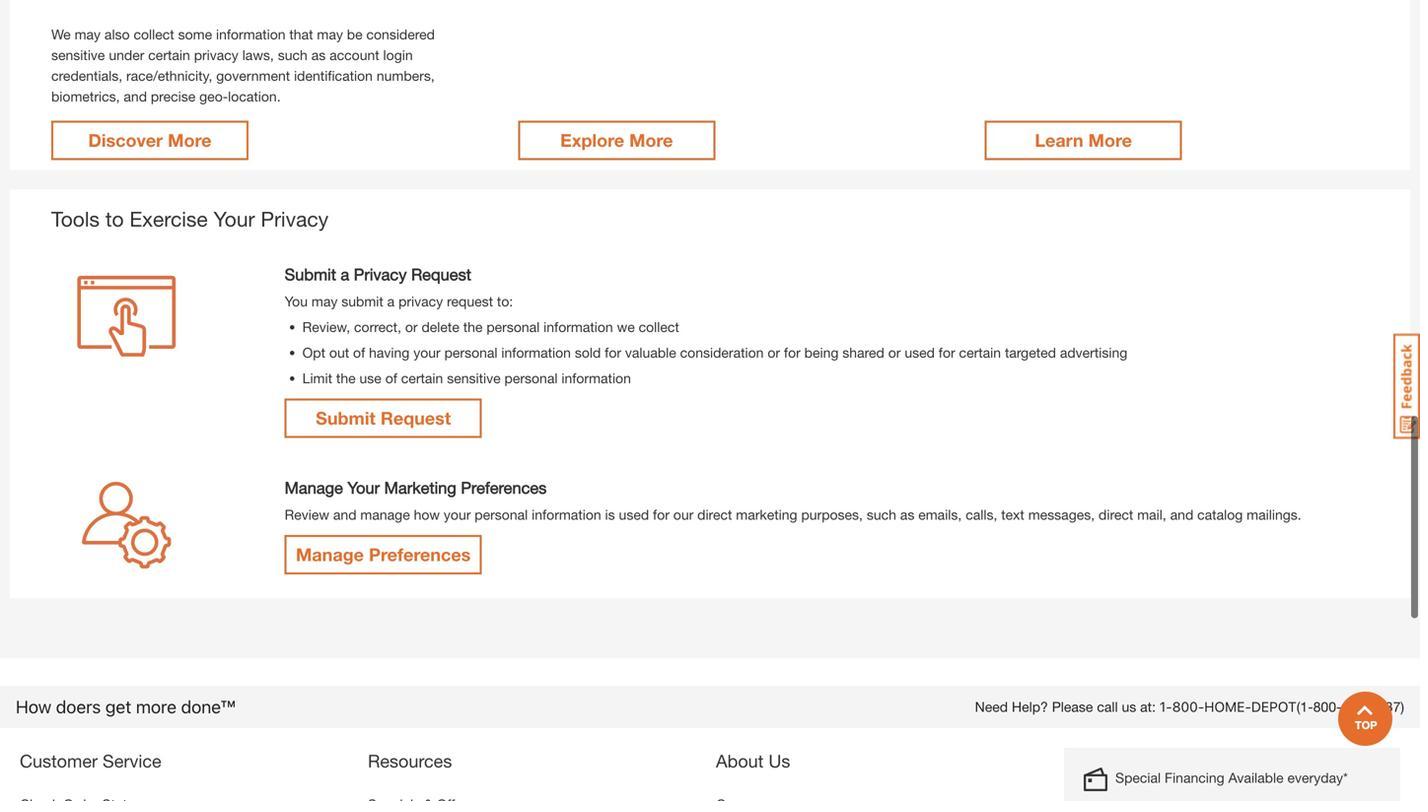 Task type: locate. For each thing, give the bounding box(es) containing it.
geo-
[[199, 88, 228, 105]]

0 horizontal spatial direct
[[698, 507, 732, 524]]

more down precise
[[168, 130, 212, 151]]

a up submit
[[341, 265, 349, 284]]

1 vertical spatial collect
[[639, 319, 680, 336]]

information
[[216, 26, 286, 42], [544, 319, 613, 336], [502, 345, 571, 361], [562, 371, 631, 387], [532, 507, 601, 524]]

2 vertical spatial certain
[[401, 371, 443, 387]]

1 vertical spatial request
[[381, 408, 451, 429]]

the down the request
[[463, 319, 483, 336]]

explore more
[[560, 130, 673, 151]]

1 horizontal spatial privacy
[[399, 294, 443, 310]]

0 vertical spatial used
[[905, 345, 935, 361]]

or left being
[[768, 345, 780, 361]]

1 horizontal spatial privacy
[[354, 265, 407, 284]]

0 vertical spatial request
[[411, 265, 471, 284]]

sensitive
[[51, 47, 105, 63], [447, 371, 501, 387]]

0 vertical spatial manage
[[285, 479, 343, 498]]

1 horizontal spatial or
[[768, 345, 780, 361]]

your right how
[[444, 507, 471, 524]]

privacy down some
[[194, 47, 239, 63]]

messages,
[[1029, 507, 1095, 524]]

the
[[463, 319, 483, 336], [336, 371, 356, 387]]

privacy
[[261, 207, 329, 231], [354, 265, 407, 284]]

submit down use
[[316, 408, 376, 429]]

home-
[[1205, 700, 1252, 716]]

your up "manage" in the left bottom of the page
[[348, 479, 380, 498]]

privacy up you
[[261, 207, 329, 231]]

manage for manage your marketing preferences review and manage how your personal information is used for our direct marketing purposes, such as emails, calls, text messages, direct mail, and catalog mailings.
[[285, 479, 343, 498]]

1 vertical spatial certain
[[959, 345, 1001, 361]]

used right "is"
[[619, 507, 649, 524]]

0 horizontal spatial privacy
[[261, 207, 329, 231]]

marketing
[[384, 479, 457, 498]]

and right mail,
[[1171, 507, 1194, 524]]

certain up the race/ethnicity,
[[148, 47, 190, 63]]

we may also collect some information that may be considered sensitive under certain privacy laws, such as account login credentials, race/ethnicity, government identification numbers, biometrics, and precise geo-location.
[[51, 26, 435, 105]]

submit request image
[[73, 259, 180, 365]]

or left delete on the left top
[[405, 319, 418, 336]]

manage inside manage your marketing preferences review and manage how your personal information is used for our direct marketing purposes, such as emails, calls, text messages, direct mail, and catalog mailings.
[[285, 479, 343, 498]]

1 vertical spatial manage
[[296, 545, 364, 566]]

customer
[[20, 751, 98, 773]]

such right 'purposes,'
[[867, 507, 897, 524]]

more for explore more
[[630, 130, 673, 151]]

0 horizontal spatial sensitive
[[51, 47, 105, 63]]

collect inside submit a privacy request you may submit a privacy request to: review, correct, or delete the personal information we collect opt out of having your personal information sold for valuable consideration or for being shared or used for certain targeted advertising limit the use of certain sensitive personal information
[[639, 319, 680, 336]]

1 horizontal spatial your
[[444, 507, 471, 524]]

personal
[[487, 319, 540, 336], [444, 345, 498, 361], [505, 371, 558, 387], [475, 507, 528, 524]]

certain inside we may also collect some information that may be considered sensitive under certain privacy laws, such as account login credentials, race/ethnicity, government identification numbers, biometrics, and precise geo-location.
[[148, 47, 190, 63]]

0 horizontal spatial 800-
[[1173, 700, 1205, 716]]

doers
[[56, 697, 101, 718]]

information down the sold
[[562, 371, 631, 387]]

1 direct from the left
[[698, 507, 732, 524]]

may inside submit a privacy request you may submit a privacy request to: review, correct, or delete the personal information we collect opt out of having your personal information sold for valuable consideration or for being shared or used for certain targeted advertising limit the use of certain sensitive personal information
[[312, 294, 338, 310]]

the left use
[[336, 371, 356, 387]]

advertising
[[1060, 345, 1128, 361]]

2 horizontal spatial certain
[[959, 345, 1001, 361]]

under
[[109, 47, 144, 63]]

privacy inside we may also collect some information that may be considered sensitive under certain privacy laws, such as account login credentials, race/ethnicity, government identification numbers, biometrics, and precise geo-location.
[[194, 47, 239, 63]]

may
[[75, 26, 101, 42], [317, 26, 343, 42], [312, 294, 338, 310]]

submit inside submit request button
[[316, 408, 376, 429]]

request up the request
[[411, 265, 471, 284]]

exercise
[[130, 207, 208, 231]]

0 horizontal spatial as
[[311, 47, 326, 63]]

preferences right marketing
[[461, 479, 547, 498]]

1 vertical spatial privacy
[[399, 294, 443, 310]]

submit up you
[[285, 265, 336, 284]]

1 800- from the left
[[1173, 700, 1205, 716]]

2 horizontal spatial more
[[1089, 130, 1132, 151]]

your inside manage your marketing preferences review and manage how your personal information is used for our direct marketing purposes, such as emails, calls, text messages, direct mail, and catalog mailings.
[[348, 479, 380, 498]]

more for learn more
[[1089, 130, 1132, 151]]

your
[[414, 345, 441, 361], [444, 507, 471, 524]]

as up identification
[[311, 47, 326, 63]]

0 vertical spatial privacy
[[194, 47, 239, 63]]

0 vertical spatial preferences
[[461, 479, 547, 498]]

need
[[975, 700, 1008, 716]]

0 vertical spatial collect
[[134, 26, 174, 42]]

information inside we may also collect some information that may be considered sensitive under certain privacy laws, such as account login credentials, race/ethnicity, government identification numbers, biometrics, and precise geo-location.
[[216, 26, 286, 42]]

emails,
[[919, 507, 962, 524]]

such down that in the left top of the page
[[278, 47, 308, 63]]

used inside submit a privacy request you may submit a privacy request to: review, correct, or delete the personal information we collect opt out of having your personal information sold for valuable consideration or for being shared or used for certain targeted advertising limit the use of certain sensitive personal information
[[905, 345, 935, 361]]

and inside we may also collect some information that may be considered sensitive under certain privacy laws, such as account login credentials, race/ethnicity, government identification numbers, biometrics, and precise geo-location.
[[124, 88, 147, 105]]

considered
[[366, 26, 435, 42]]

1 vertical spatial sensitive
[[447, 371, 501, 387]]

be
[[347, 26, 363, 42]]

1 vertical spatial the
[[336, 371, 356, 387]]

0 horizontal spatial or
[[405, 319, 418, 336]]

mail,
[[1138, 507, 1167, 524]]

466-
[[1342, 700, 1370, 716]]

or
[[405, 319, 418, 336], [768, 345, 780, 361], [889, 345, 901, 361]]

1 horizontal spatial sensitive
[[447, 371, 501, 387]]

that
[[289, 26, 313, 42]]

more right explore
[[630, 130, 673, 151]]

1 vertical spatial submit
[[316, 408, 376, 429]]

2 horizontal spatial or
[[889, 345, 901, 361]]

2 800- from the left
[[1314, 700, 1342, 716]]

for inside manage your marketing preferences review and manage how your personal information is used for our direct marketing purposes, such as emails, calls, text messages, direct mail, and catalog mailings.
[[653, 507, 670, 524]]

of right use
[[385, 371, 397, 387]]

sensitive down delete on the left top
[[447, 371, 501, 387]]

or right shared
[[889, 345, 901, 361]]

information inside manage your marketing preferences review and manage how your personal information is used for our direct marketing purposes, such as emails, calls, text messages, direct mail, and catalog mailings.
[[532, 507, 601, 524]]

your down delete on the left top
[[414, 345, 441, 361]]

1 horizontal spatial the
[[463, 319, 483, 336]]

get
[[105, 697, 131, 718]]

1 vertical spatial your
[[444, 507, 471, 524]]

as
[[311, 47, 326, 63], [900, 507, 915, 524]]

may up review,
[[312, 294, 338, 310]]

0 vertical spatial of
[[353, 345, 365, 361]]

such
[[278, 47, 308, 63], [867, 507, 897, 524]]

used right shared
[[905, 345, 935, 361]]

0 horizontal spatial privacy
[[194, 47, 239, 63]]

used inside manage your marketing preferences review and manage how your personal information is used for our direct marketing purposes, such as emails, calls, text messages, direct mail, and catalog mailings.
[[619, 507, 649, 524]]

manage
[[360, 507, 410, 524]]

0 vertical spatial the
[[463, 319, 483, 336]]

800- right depot on the right of the page
[[1314, 700, 1342, 716]]

direct left mail,
[[1099, 507, 1134, 524]]

0 vertical spatial as
[[311, 47, 326, 63]]

catalog
[[1198, 507, 1243, 524]]

account
[[330, 47, 379, 63]]

for
[[605, 345, 621, 361], [784, 345, 801, 361], [939, 345, 956, 361], [653, 507, 670, 524]]

privacy
[[194, 47, 239, 63], [399, 294, 443, 310]]

and
[[124, 88, 147, 105], [333, 507, 357, 524], [1171, 507, 1194, 524]]

more
[[168, 130, 212, 151], [630, 130, 673, 151], [1089, 130, 1132, 151]]

sensitive up credentials,
[[51, 47, 105, 63]]

of right out
[[353, 345, 365, 361]]

collect up under
[[134, 26, 174, 42]]

0 vertical spatial sensitive
[[51, 47, 105, 63]]

we
[[51, 26, 71, 42]]

1 horizontal spatial used
[[905, 345, 935, 361]]

targeted
[[1005, 345, 1056, 361]]

direct right our
[[698, 507, 732, 524]]

1 vertical spatial as
[[900, 507, 915, 524]]

text
[[1001, 507, 1025, 524]]

collect
[[134, 26, 174, 42], [639, 319, 680, 336]]

0 vertical spatial your
[[214, 207, 255, 231]]

1 horizontal spatial direct
[[1099, 507, 1134, 524]]

manage for manage preferences
[[296, 545, 364, 566]]

0 vertical spatial your
[[414, 345, 441, 361]]

manage down review
[[296, 545, 364, 566]]

1 horizontal spatial 800-
[[1314, 700, 1342, 716]]

0 horizontal spatial of
[[353, 345, 365, 361]]

submit request
[[316, 408, 451, 429]]

1 horizontal spatial collect
[[639, 319, 680, 336]]

more for discover more
[[168, 130, 212, 151]]

and left precise
[[124, 88, 147, 105]]

0 horizontal spatial collect
[[134, 26, 174, 42]]

1 vertical spatial preferences
[[369, 545, 471, 566]]

a right submit
[[387, 294, 395, 310]]

information left the sold
[[502, 345, 571, 361]]

may right we
[[75, 26, 101, 42]]

more right 'learn'
[[1089, 130, 1132, 151]]

use
[[360, 371, 382, 387]]

submit inside submit a privacy request you may submit a privacy request to: review, correct, or delete the personal information we collect opt out of having your personal information sold for valuable consideration or for being shared or used for certain targeted advertising limit the use of certain sensitive personal information
[[285, 265, 336, 284]]

sold
[[575, 345, 601, 361]]

800- right at:
[[1173, 700, 1205, 716]]

2 more from the left
[[630, 130, 673, 151]]

for left our
[[653, 507, 670, 524]]

may left be
[[317, 26, 343, 42]]

as left emails,
[[900, 507, 915, 524]]

submit
[[285, 265, 336, 284], [316, 408, 376, 429]]

1 horizontal spatial as
[[900, 507, 915, 524]]

0 vertical spatial such
[[278, 47, 308, 63]]

1 horizontal spatial and
[[333, 507, 357, 524]]

certain
[[148, 47, 190, 63], [959, 345, 1001, 361], [401, 371, 443, 387]]

discover more button
[[51, 121, 249, 160]]

and right review
[[333, 507, 357, 524]]

0 horizontal spatial and
[[124, 88, 147, 105]]

2 horizontal spatial and
[[1171, 507, 1194, 524]]

explore more button
[[518, 121, 716, 160]]

1 vertical spatial such
[[867, 507, 897, 524]]

preferences down how
[[369, 545, 471, 566]]

1 horizontal spatial your
[[348, 479, 380, 498]]

of
[[353, 345, 365, 361], [385, 371, 397, 387]]

discover
[[88, 130, 163, 151]]

submit for submit a privacy request you may submit a privacy request to: review, correct, or delete the personal information we collect opt out of having your personal information sold for valuable consideration or for being shared or used for certain targeted advertising limit the use of certain sensitive personal information
[[285, 265, 336, 284]]

consideration
[[680, 345, 764, 361]]

1 horizontal spatial more
[[630, 130, 673, 151]]

depot
[[1252, 700, 1297, 716]]

1 vertical spatial a
[[387, 294, 395, 310]]

tools to exercise your privacy
[[51, 207, 329, 231]]

0 vertical spatial certain
[[148, 47, 190, 63]]

3 more from the left
[[1089, 130, 1132, 151]]

manage up review
[[285, 479, 343, 498]]

0 vertical spatial submit
[[285, 265, 336, 284]]

0 horizontal spatial certain
[[148, 47, 190, 63]]

1 vertical spatial used
[[619, 507, 649, 524]]

preferences
[[461, 479, 547, 498], [369, 545, 471, 566]]

1 vertical spatial your
[[348, 479, 380, 498]]

privacy up delete on the left top
[[399, 294, 443, 310]]

0 horizontal spatial such
[[278, 47, 308, 63]]

0 horizontal spatial more
[[168, 130, 212, 151]]

information up laws,
[[216, 26, 286, 42]]

request down use
[[381, 408, 451, 429]]

call
[[1097, 700, 1118, 716]]

direct
[[698, 507, 732, 524], [1099, 507, 1134, 524]]

information left "is"
[[532, 507, 601, 524]]

0 vertical spatial privacy
[[261, 207, 329, 231]]

1 horizontal spatial such
[[867, 507, 897, 524]]

login
[[383, 47, 413, 63]]

0 horizontal spatial used
[[619, 507, 649, 524]]

0 horizontal spatial your
[[214, 207, 255, 231]]

your right "exercise"
[[214, 207, 255, 231]]

manage preferences
[[296, 545, 471, 566]]

collect up valuable
[[639, 319, 680, 336]]

certain left the targeted
[[959, 345, 1001, 361]]

need help? please call us at: 1-800-home-depot (1-800-466-3337)
[[975, 700, 1405, 716]]

manage inside manage preferences button
[[296, 545, 364, 566]]

about
[[716, 751, 764, 773]]

you
[[285, 294, 308, 310]]

0 horizontal spatial your
[[414, 345, 441, 361]]

0 vertical spatial a
[[341, 265, 349, 284]]

1 vertical spatial privacy
[[354, 265, 407, 284]]

certain down having
[[401, 371, 443, 387]]

your inside submit a privacy request you may submit a privacy request to: review, correct, or delete the personal information we collect opt out of having your personal information sold for valuable consideration or for being shared or used for certain targeted advertising limit the use of certain sensitive personal information
[[414, 345, 441, 361]]

1 more from the left
[[168, 130, 212, 151]]

privacy up submit
[[354, 265, 407, 284]]

0 horizontal spatial the
[[336, 371, 356, 387]]

1 vertical spatial of
[[385, 371, 397, 387]]

submit request button
[[285, 399, 482, 439]]



Task type: vqa. For each thing, say whether or not it's contained in the screenshot.
the topmost preferences
yes



Task type: describe. For each thing, give the bounding box(es) containing it.
2 direct from the left
[[1099, 507, 1134, 524]]

more
[[136, 697, 177, 718]]

1 horizontal spatial a
[[387, 294, 395, 310]]

(1-
[[1297, 700, 1314, 716]]

3337)
[[1370, 700, 1405, 716]]

review
[[285, 507, 329, 524]]

shared
[[843, 345, 885, 361]]

to:
[[497, 294, 513, 310]]

privacy inside submit a privacy request you may submit a privacy request to: review, correct, or delete the personal information we collect opt out of having your personal information sold for valuable consideration or for being shared or used for certain targeted advertising limit the use of certain sensitive personal information
[[399, 294, 443, 310]]

1-
[[1160, 700, 1173, 716]]

resources
[[368, 751, 452, 773]]

for right the sold
[[605, 345, 621, 361]]

financing
[[1165, 771, 1225, 787]]

your inside manage your marketing preferences review and manage how your personal information is used for our direct marketing purposes, such as emails, calls, text messages, direct mail, and catalog mailings.
[[444, 507, 471, 524]]

submit a privacy request you may submit a privacy request to: review, correct, or delete the personal information we collect opt out of having your personal information sold for valuable consideration or for being shared or used for certain targeted advertising limit the use of certain sensitive personal information
[[285, 265, 1128, 387]]

manage preferences button
[[285, 536, 482, 575]]

for right shared
[[939, 345, 956, 361]]

learn more button
[[985, 121, 1182, 160]]

personal inside manage your marketing preferences review and manage how your personal information is used for our direct marketing purposes, such as emails, calls, text messages, direct mail, and catalog mailings.
[[475, 507, 528, 524]]

correct,
[[354, 319, 401, 336]]

purposes,
[[801, 507, 863, 524]]

tools
[[51, 207, 100, 231]]

explore
[[560, 130, 625, 151]]

as inside we may also collect some information that may be considered sensitive under certain privacy laws, such as account login credentials, race/ethnicity, government identification numbers, biometrics, and precise geo-location.
[[311, 47, 326, 63]]

preferences inside manage your marketing preferences review and manage how your personal information is used for our direct marketing purposes, such as emails, calls, text messages, direct mail, and catalog mailings.
[[461, 479, 547, 498]]

submit
[[342, 294, 384, 310]]

is
[[605, 507, 615, 524]]

about us
[[716, 751, 791, 773]]

review,
[[303, 319, 350, 336]]

some
[[178, 26, 212, 42]]

such inside we may also collect some information that may be considered sensitive under certain privacy laws, such as account login credentials, race/ethnicity, government identification numbers, biometrics, and precise geo-location.
[[278, 47, 308, 63]]

us
[[1122, 700, 1137, 716]]

having
[[369, 345, 410, 361]]

being
[[805, 345, 839, 361]]

delete
[[422, 319, 460, 336]]

out
[[329, 345, 349, 361]]

help?
[[1012, 700, 1048, 716]]

credentials,
[[51, 68, 122, 84]]

how
[[414, 507, 440, 524]]

done™
[[181, 697, 235, 718]]

numbers,
[[377, 68, 435, 84]]

sensitive inside we may also collect some information that may be considered sensitive under certain privacy laws, such as account login credentials, race/ethnicity, government identification numbers, biometrics, and precise geo-location.
[[51, 47, 105, 63]]

government
[[216, 68, 290, 84]]

submit for submit request
[[316, 408, 376, 429]]

our
[[674, 507, 694, 524]]

available
[[1229, 771, 1284, 787]]

such inside manage your marketing preferences review and manage how your personal information is used for our direct marketing purposes, such as emails, calls, text messages, direct mail, and catalog mailings.
[[867, 507, 897, 524]]

us
[[769, 751, 791, 773]]

also
[[104, 26, 130, 42]]

identification
[[294, 68, 373, 84]]

how doers get more done™
[[16, 697, 235, 718]]

manage preferences image
[[73, 472, 180, 579]]

biometrics,
[[51, 88, 120, 105]]

at:
[[1141, 700, 1156, 716]]

manage your marketing preferences review and manage how your personal information is used for our direct marketing purposes, such as emails, calls, text messages, direct mail, and catalog mailings.
[[285, 479, 1302, 524]]

special financing available everyday*
[[1116, 771, 1348, 787]]

preferences inside manage preferences button
[[369, 545, 471, 566]]

request
[[447, 294, 493, 310]]

how
[[16, 697, 51, 718]]

for left being
[[784, 345, 801, 361]]

everyday*
[[1288, 771, 1348, 787]]

discover more
[[88, 130, 212, 151]]

opt
[[303, 345, 326, 361]]

1 horizontal spatial certain
[[401, 371, 443, 387]]

precise
[[151, 88, 196, 105]]

valuable
[[625, 345, 676, 361]]

service
[[103, 751, 161, 773]]

learn
[[1035, 130, 1084, 151]]

privacy inside submit a privacy request you may submit a privacy request to: review, correct, or delete the personal information we collect opt out of having your personal information sold for valuable consideration or for being shared or used for certain targeted advertising limit the use of certain sensitive personal information
[[354, 265, 407, 284]]

race/ethnicity,
[[126, 68, 212, 84]]

learn more
[[1035, 130, 1132, 151]]

collect inside we may also collect some information that may be considered sensitive under certain privacy laws, such as account login credentials, race/ethnicity, government identification numbers, biometrics, and precise geo-location.
[[134, 26, 174, 42]]

1 horizontal spatial of
[[385, 371, 397, 387]]

marketing
[[736, 507, 798, 524]]

sensitive inside submit a privacy request you may submit a privacy request to: review, correct, or delete the personal information we collect opt out of having your personal information sold for valuable consideration or for being shared or used for certain targeted advertising limit the use of certain sensitive personal information
[[447, 371, 501, 387]]

0 horizontal spatial a
[[341, 265, 349, 284]]

as inside manage your marketing preferences review and manage how your personal information is used for our direct marketing purposes, such as emails, calls, text messages, direct mail, and catalog mailings.
[[900, 507, 915, 524]]

request inside button
[[381, 408, 451, 429]]

please
[[1052, 700, 1093, 716]]

calls,
[[966, 507, 998, 524]]

customer service
[[20, 751, 161, 773]]

laws,
[[242, 47, 274, 63]]

feedback link image
[[1394, 333, 1421, 440]]

request inside submit a privacy request you may submit a privacy request to: review, correct, or delete the personal information we collect opt out of having your personal information sold for valuable consideration or for being shared or used for certain targeted advertising limit the use of certain sensitive personal information
[[411, 265, 471, 284]]

location.
[[228, 88, 281, 105]]

information up the sold
[[544, 319, 613, 336]]

special
[[1116, 771, 1161, 787]]

mailings.
[[1247, 507, 1302, 524]]

to
[[105, 207, 124, 231]]



